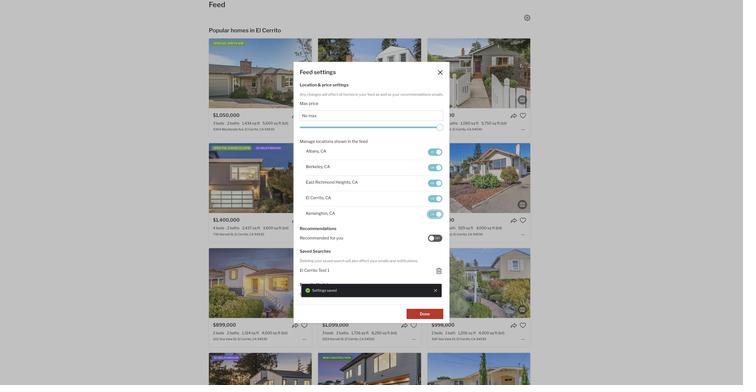 Task type: describe. For each thing, give the bounding box(es) containing it.
1 horizontal spatial affect
[[359, 259, 369, 263]]

1519
[[322, 338, 329, 341]]

cerrito, up kensington,
[[310, 196, 324, 201]]

2 photo of 5304 macdonald ave, el cerrito, ca 94530 image from the left
[[209, 39, 312, 108]]

2 as from the left
[[388, 92, 392, 97]]

favorite
[[300, 283, 316, 287]]

cerrito, down 1,434 sq ft
[[248, 128, 259, 131]]

2 baths for $1,099,000
[[336, 331, 349, 335]]

1 photo of 1525 elm st, el cerrito, ca 94530 image from the left
[[325, 353, 428, 385]]

edit
[[342, 292, 349, 297]]

300
[[432, 338, 438, 341]]

3 photo of 1519 norvell st, el cerrito, ca 94530 image from the left
[[421, 248, 524, 318]]

2 baths for $1,050,000
[[227, 121, 239, 126]]

max
[[300, 101, 308, 106]]

Max price input text field
[[302, 114, 441, 118]]

favorite button image for $899,000
[[301, 322, 308, 329]]

94530 for 730 norvell st, el cerrito, ca 94530
[[254, 233, 264, 236]]

sq right 5,750
[[492, 121, 496, 126]]

manage for manage your favorites or edit your
[[300, 292, 313, 297]]

deleting your saved search will also affect your emails and notifications.
[[300, 259, 418, 263]]

recommended for you
[[300, 236, 343, 241]]

(lot) for $1,050,000
[[282, 121, 288, 126]]

929
[[458, 226, 465, 230]]

3,600 sq ft (lot)
[[263, 226, 289, 230]]

favorite button checkbox for $1,050,000
[[301, 113, 308, 119]]

0 vertical spatial 3d
[[256, 147, 259, 150]]

and
[[390, 259, 396, 263]]

beds for $1,099,000
[[325, 331, 334, 335]]

8,250
[[372, 331, 382, 335]]

2pm
[[227, 42, 233, 45]]

0 vertical spatial 3d walkthrough
[[256, 147, 281, 150]]

1,206 sq ft
[[458, 331, 476, 335]]

dr, for $899,000
[[233, 338, 237, 341]]

94530 for 7621 terrace dr, el cerrito, ca 94530
[[366, 128, 376, 131]]

your left the well
[[359, 92, 367, 97]]

blake
[[440, 128, 448, 131]]

view for $998,000
[[445, 338, 452, 341]]

sq right 5,600
[[274, 121, 278, 126]]

5,600
[[263, 121, 273, 126]]

4,000 sq ft (lot) for $899,000
[[262, 331, 288, 335]]

2 photo of 300 sea view dr, el cerrito, ca 94530 image from the left
[[428, 248, 530, 318]]

4,000 sq ft (lot) for $769,000
[[476, 226, 502, 230]]

or
[[338, 292, 341, 297]]

0 vertical spatial in
[[250, 27, 255, 34]]

el cerrito test 1
[[300, 268, 329, 273]]

settings
[[312, 289, 326, 293]]

3 photo of 300 sea view dr, el cerrito, ca 94530 image from the left
[[530, 248, 633, 318]]

updates
[[316, 283, 333, 287]]

cerrito, up the in the top left of the page
[[349, 128, 360, 131]]

sq right 929
[[466, 226, 470, 230]]

1848
[[432, 233, 439, 236]]

5,750 sq ft (lot)
[[481, 121, 507, 126]]

favorites link
[[322, 292, 338, 297]]

3 for $1,099,000
[[322, 331, 325, 335]]

1,726
[[351, 331, 361, 335]]

cerrito, down 1,206 sq ft at right bottom
[[460, 338, 471, 341]]

1 photo of 300 sea view dr, el cerrito, ca 94530 image from the left
[[325, 248, 428, 318]]

your right the well
[[392, 92, 400, 97]]

2 photo of 2332 alva ave, el cerrito, ca 94530 image from the left
[[318, 353, 421, 385]]

6823 glen mawr ave, el cerrito, ca 94530
[[322, 233, 383, 236]]

202 sea view dr, el cerrito, ca 94530
[[213, 338, 267, 341]]

beds up 6823
[[325, 226, 334, 230]]

beds for $998,000
[[435, 331, 443, 335]]

your down saved searches
[[315, 259, 322, 263]]

1,434
[[242, 121, 252, 126]]

0 vertical spatial saved
[[323, 259, 333, 263]]

1519 norvell st, el cerrito, ca 94530
[[322, 338, 375, 341]]

all
[[339, 92, 343, 97]]

1 bath for $998,000
[[445, 331, 455, 335]]

cerrito, down 1,060
[[456, 128, 466, 131]]

sq right 2,437
[[253, 226, 257, 230]]

east richmond heights, ca
[[306, 180, 358, 185]]

mawr
[[338, 233, 346, 236]]

beds for $899,000
[[216, 331, 224, 335]]

done
[[420, 312, 430, 317]]

done button
[[407, 309, 443, 319]]

4,000 sq ft (lot) for $998,000
[[479, 331, 505, 335]]

2 baths up mawr
[[336, 226, 349, 230]]

3 beds for $1,099,000
[[322, 331, 334, 335]]

1 photo of 202 sea view dr, el cerrito, ca 94530 image from the left
[[106, 248, 209, 318]]

3 photo of 6823 glen mawr ave, el cerrito, ca 94530 image from the left
[[421, 143, 524, 213]]

1 photo of 6823 glen mawr ave, el cerrito, ca 94530 image from the left
[[215, 143, 318, 213]]

to for $1,050,000
[[234, 42, 237, 45]]

2 up glen
[[336, 226, 339, 230]]

7621 terrace dr, el cerrito, ca 94530
[[322, 128, 376, 131]]

construction
[[330, 357, 351, 360]]

94530 for 7104 blake st, el cerrito, ca 94530
[[472, 128, 482, 131]]

1,726 sq ft
[[351, 331, 369, 335]]

sq right 929 sq ft
[[487, 226, 491, 230]]

view for $899,000
[[226, 338, 233, 341]]

$1,050,000
[[213, 113, 240, 118]]

$998,000
[[432, 323, 455, 328]]

12pm
[[243, 147, 250, 150]]

2 up 300
[[432, 331, 434, 335]]

2 photo of 1848 key blvd, el cerrito, ca 94530 image from the left
[[428, 143, 530, 213]]

$769,000
[[432, 218, 454, 223]]

for
[[330, 236, 335, 241]]

2 photo of 6823 glen mawr ave, el cerrito, ca 94530 image from the left
[[318, 143, 421, 213]]

2 beds for $899,000
[[213, 331, 224, 335]]

sat,
[[221, 42, 227, 45]]

2 down $899,000
[[227, 331, 229, 335]]

key
[[440, 233, 445, 236]]

1 photo of 1519 norvell st, el cerrito, ca 94530 image from the left
[[215, 248, 318, 318]]

7104 blake st, el cerrito, ca 94530
[[432, 128, 482, 131]]

popular homes in el cerrito
[[209, 27, 281, 34]]

1 horizontal spatial price
[[322, 83, 332, 88]]

you
[[336, 236, 343, 241]]

el cerrito, ca
[[306, 196, 331, 201]]

2 photo of 7621 terrace dr, el cerrito, ca 94530 image from the left
[[318, 39, 421, 108]]

open sat, 2pm to 4pm
[[214, 42, 244, 45]]

1 photo of 2332 alva ave, el cerrito, ca 94530 image from the left
[[215, 353, 318, 385]]

berkeley, ca
[[306, 165, 330, 169]]

(lot) for $899,000
[[281, 331, 288, 335]]

max price
[[300, 101, 318, 106]]

$1,099,000
[[322, 323, 349, 328]]

favorite button checkbox for $1,099,000
[[410, 322, 417, 329]]

0 horizontal spatial cerrito
[[262, 27, 281, 34]]

2,437 sq ft
[[242, 226, 260, 230]]

sq right 1,314
[[252, 331, 255, 335]]

favorite updates
[[300, 283, 333, 287]]

3 for $949,000
[[432, 121, 434, 126]]

3,600
[[263, 226, 273, 230]]

baths for $899,000
[[230, 331, 239, 335]]

feed settings
[[300, 69, 336, 76]]

1 as from the left
[[376, 92, 380, 97]]

$1,400,000
[[213, 218, 240, 223]]

2 up 202
[[213, 331, 215, 335]]

cerrito, down 1,314
[[241, 338, 252, 341]]

popular
[[209, 27, 230, 34]]

the
[[352, 139, 358, 144]]

heights,
[[336, 180, 351, 185]]

blvd,
[[446, 233, 453, 236]]

berkeley,
[[306, 165, 323, 169]]

your left emails
[[370, 259, 377, 263]]

also
[[352, 259, 358, 263]]

notifications.
[[397, 259, 418, 263]]

cerrito, down 2,437
[[238, 233, 249, 236]]

beds right "4"
[[216, 226, 224, 230]]

baths for $1,050,000
[[230, 121, 239, 126]]

0 horizontal spatial ave,
[[238, 128, 244, 131]]

baths up mawr
[[339, 226, 349, 230]]

1 vertical spatial feed
[[359, 139, 368, 144]]

3 photo of 8750 terrace dr, el cerrito, ca 94530 image from the left
[[312, 353, 415, 385]]

0 vertical spatial feed
[[367, 92, 375, 97]]

1 horizontal spatial in
[[348, 139, 351, 144]]

kensington, ca
[[306, 211, 335, 216]]

2 down $1,400,000
[[227, 226, 229, 230]]

8,250 sq ft (lot)
[[372, 331, 397, 335]]

emails
[[378, 259, 389, 263]]

1,314 sq ft
[[242, 331, 259, 335]]

1 photo of 730 norvell st, el cerrito, ca 94530 image from the left
[[106, 143, 209, 213]]

any
[[300, 92, 306, 97]]

$949,000
[[432, 113, 455, 118]]

sq right 1,206 sq ft at right bottom
[[490, 331, 494, 335]]

sq right 1,206
[[468, 331, 472, 335]]

1 vertical spatial will
[[345, 259, 351, 263]]

2 beds for $998,000
[[432, 331, 443, 335]]

emails.
[[432, 92, 443, 97]]

0 vertical spatial will
[[322, 92, 327, 97]]

1 for $998,000
[[445, 331, 447, 335]]

favorite button checkbox for $949,000
[[520, 113, 526, 119]]

1 photo of 5304 macdonald ave, el cerrito, ca 94530 image from the left
[[106, 39, 209, 108]]

sq right 8,250
[[382, 331, 386, 335]]

recommendations
[[300, 227, 337, 231]]

test
[[318, 268, 327, 273]]

Max price slider range field
[[300, 124, 443, 131]]



Task type: locate. For each thing, give the bounding box(es) containing it.
1 bath
[[445, 226, 455, 230], [445, 331, 455, 335]]

homes up 4pm
[[231, 27, 249, 34]]

photo of 6823 glen mawr ave, el cerrito, ca 94530 image
[[215, 143, 318, 213], [318, 143, 421, 213], [421, 143, 524, 213]]

affect left all
[[328, 92, 338, 97]]

0 vertical spatial st,
[[448, 128, 452, 131]]

4,000 for $998,000
[[479, 331, 489, 335]]

sea for $998,000
[[438, 338, 444, 341]]

ca
[[260, 128, 264, 131], [361, 128, 365, 131], [467, 128, 471, 131], [321, 149, 326, 154], [324, 165, 330, 169], [352, 180, 358, 185], [325, 196, 331, 201], [329, 211, 335, 216], [249, 233, 254, 236], [368, 233, 372, 236], [468, 233, 472, 236], [252, 338, 257, 341], [360, 338, 364, 341], [471, 338, 476, 341]]

to
[[234, 42, 237, 45], [239, 147, 242, 150]]

open for $1,050,000
[[214, 42, 221, 45]]

3 up 7104
[[432, 121, 434, 126]]

photo of 2332 alva ave, el cerrito, ca 94530 image
[[215, 353, 318, 385], [318, 353, 421, 385], [421, 353, 524, 385]]

favorite button image for $1,050,000
[[301, 113, 308, 119]]

cerrito, right mawr
[[357, 233, 367, 236]]

94530 for 1848 key blvd, el cerrito, ca 94530
[[473, 233, 483, 236]]

4,000 right 1,206 sq ft at right bottom
[[479, 331, 489, 335]]

1 horizontal spatial 3d walkthrough
[[256, 147, 281, 150]]

2 horizontal spatial st,
[[448, 128, 452, 131]]

1 2 beds from the left
[[213, 331, 224, 335]]

baths up 730 norvell st, el cerrito, ca 94530
[[230, 226, 239, 230]]

1 horizontal spatial homes
[[343, 92, 355, 97]]

0 horizontal spatial walkthrough
[[218, 357, 239, 360]]

1 horizontal spatial walkthrough
[[260, 147, 281, 150]]

ave,
[[238, 128, 244, 131], [347, 233, 353, 236]]

2 baths up 7104 blake st, el cerrito, ca 94530 in the top of the page
[[446, 121, 458, 126]]

1 vertical spatial affect
[[359, 259, 369, 263]]

1 photo of 8750 terrace dr, el cerrito, ca 94530 image from the left
[[106, 353, 209, 385]]

2 2 beds from the left
[[432, 331, 443, 335]]

1 vertical spatial st,
[[230, 233, 234, 236]]

0 vertical spatial walkthrough
[[260, 147, 281, 150]]

sq right 1,434
[[252, 121, 256, 126]]

feed right the in the top left of the page
[[359, 139, 368, 144]]

1 vertical spatial 1 bath
[[445, 331, 455, 335]]

2 up the 'blake'
[[446, 121, 448, 126]]

6823
[[322, 233, 330, 236]]

2 vertical spatial in
[[348, 139, 351, 144]]

baths for $1,099,000
[[339, 331, 349, 335]]

glen
[[331, 233, 337, 236]]

baths up 7104 blake st, el cerrito, ca 94530 in the top of the page
[[449, 121, 458, 126]]

1 for $769,000
[[445, 226, 447, 230]]

photo of 8750 terrace dr, el cerrito, ca 94530 image
[[106, 353, 209, 385], [209, 353, 312, 385], [312, 353, 415, 385]]

dr, down $899,000
[[233, 338, 237, 341]]

2 photo of 202 sea view dr, el cerrito, ca 94530 image from the left
[[209, 248, 312, 318]]

1 right "test"
[[328, 268, 329, 273]]

2 baths up macdonald
[[227, 121, 239, 126]]

5304
[[213, 128, 221, 131]]

beds up 300
[[435, 331, 443, 335]]

1 view from the left
[[226, 338, 233, 341]]

3 beds up 7104
[[432, 121, 443, 126]]

3 beds up 6823
[[322, 226, 334, 230]]

1 vertical spatial 3d
[[214, 357, 217, 360]]

sq right 1,726
[[361, 331, 365, 335]]

4pm
[[238, 42, 244, 45]]

settings saved section
[[301, 284, 442, 297]]

new construction
[[323, 357, 351, 360]]

0 horizontal spatial norvell
[[220, 233, 230, 236]]

norvell for 1519
[[330, 338, 340, 341]]

0 vertical spatial homes
[[231, 27, 249, 34]]

0 horizontal spatial homes
[[231, 27, 249, 34]]

0 horizontal spatial favorite button image
[[301, 322, 308, 329]]

1 horizontal spatial dr,
[[342, 128, 345, 131]]

3 photo of 2332 alva ave, el cerrito, ca 94530 image from the left
[[421, 353, 524, 385]]

1,434 sq ft
[[242, 121, 260, 126]]

3 photo of 5304 macdonald ave, el cerrito, ca 94530 image from the left
[[312, 39, 415, 108]]

to for $1,400,000
[[239, 147, 242, 150]]

beds for $1,050,000
[[216, 121, 224, 126]]

bath for $769,000
[[448, 226, 455, 230]]

3 photo of 1848 key blvd, el cerrito, ca 94530 image from the left
[[530, 143, 633, 213]]

1 horizontal spatial st,
[[341, 338, 344, 341]]

1
[[445, 226, 447, 230], [328, 268, 329, 273], [445, 331, 447, 335]]

1 vertical spatial 3d walkthrough
[[214, 357, 239, 360]]

st,
[[448, 128, 452, 131], [230, 233, 234, 236], [341, 338, 344, 341]]

recommended
[[300, 236, 329, 241]]

east
[[306, 180, 314, 185]]

settings
[[314, 69, 336, 76], [333, 83, 349, 88]]

1 vertical spatial 1
[[328, 268, 329, 273]]

norvell
[[220, 233, 230, 236], [330, 338, 340, 341]]

baths for $949,000
[[449, 121, 458, 126]]

3 beds up 5304
[[213, 121, 224, 126]]

photo of 1848 key blvd, el cerrito, ca 94530 image
[[325, 143, 428, 213], [428, 143, 530, 213], [530, 143, 633, 213]]

richmond
[[315, 180, 335, 185]]

0 vertical spatial favorite button checkbox
[[301, 113, 308, 119]]

favorite button checkbox for $998,000
[[520, 322, 526, 329]]

4
[[213, 226, 215, 230]]

0 vertical spatial norvell
[[220, 233, 230, 236]]

cerrito,
[[248, 128, 259, 131], [349, 128, 360, 131], [456, 128, 466, 131], [310, 196, 324, 201], [238, 233, 249, 236], [357, 233, 367, 236], [457, 233, 467, 236], [241, 338, 252, 341], [348, 338, 359, 341], [460, 338, 471, 341]]

2 baths up 202 sea view dr, el cerrito, ca 94530
[[227, 331, 239, 335]]

2 beds up 300
[[432, 331, 443, 335]]

1,206
[[458, 331, 468, 335]]

730
[[213, 233, 219, 236]]

1 horizontal spatial as
[[388, 92, 392, 97]]

beds for $949,000
[[435, 121, 443, 126]]

favorite button image
[[301, 322, 308, 329], [410, 322, 417, 329]]

1 horizontal spatial favorite button image
[[410, 322, 417, 329]]

2 photo of 1519 norvell st, el cerrito, ca 94530 image from the left
[[318, 248, 421, 318]]

location & price settings
[[300, 83, 349, 88]]

thu,
[[221, 147, 227, 150]]

1 horizontal spatial view
[[445, 338, 452, 341]]

(lot) for $949,000
[[501, 121, 507, 126]]

walkthrough
[[260, 147, 281, 150], [218, 357, 239, 360]]

your down favorite updates
[[314, 292, 322, 297]]

0 horizontal spatial sea
[[219, 338, 225, 341]]

photo of 1525 elm st, el cerrito, ca 94530 image
[[325, 353, 428, 385], [428, 353, 530, 385], [530, 353, 633, 385]]

(lot) for $1,099,000
[[391, 331, 397, 335]]

0 horizontal spatial affect
[[328, 92, 338, 97]]

0 vertical spatial open
[[214, 42, 221, 45]]

4,000 sq ft (lot) right 929 sq ft
[[476, 226, 502, 230]]

norvell down 4 beds
[[220, 233, 230, 236]]

manage locations shown in the feed
[[300, 139, 368, 144]]

saved searches
[[300, 249, 331, 254]]

norvell right 1519
[[330, 338, 340, 341]]

0 vertical spatial 1
[[445, 226, 447, 230]]

albany,
[[306, 149, 320, 154]]

1 vertical spatial settings
[[333, 83, 349, 88]]

2 baths for $949,000
[[446, 121, 458, 126]]

baths up 202 sea view dr, el cerrito, ca 94530
[[230, 331, 239, 335]]

0 vertical spatial cerrito
[[262, 27, 281, 34]]

2 photo of 730 norvell st, el cerrito, ca 94530 image from the left
[[209, 143, 312, 213]]

sea right 202
[[219, 338, 225, 341]]

1 vertical spatial bath
[[448, 331, 455, 335]]

0 vertical spatial feed
[[209, 0, 225, 9]]

ave, down 1,434
[[238, 128, 244, 131]]

dr, right the terrace
[[342, 128, 345, 131]]

dr, for $998,000
[[452, 338, 456, 341]]

view
[[226, 338, 233, 341], [445, 338, 452, 341]]

0 vertical spatial manage
[[300, 139, 315, 144]]

beds up 7104
[[435, 121, 443, 126]]

2 vertical spatial 1
[[445, 331, 447, 335]]

saved
[[323, 259, 333, 263], [327, 289, 337, 293]]

1 vertical spatial walkthrough
[[218, 357, 239, 360]]

terrace
[[330, 128, 341, 131]]

1 vertical spatial norvell
[[330, 338, 340, 341]]

300 sea view dr, el cerrito, ca 94530
[[432, 338, 486, 341]]

saved
[[300, 249, 312, 254]]

as
[[376, 92, 380, 97], [388, 92, 392, 97]]

1 bath up blvd,
[[445, 226, 455, 230]]

ave, right mawr
[[347, 233, 353, 236]]

4,000 for $899,000
[[262, 331, 272, 335]]

1 sea from the left
[[219, 338, 225, 341]]

sq right 3,600
[[274, 226, 278, 230]]

st, down $1,400,000
[[230, 233, 234, 236]]

saved left or
[[327, 289, 337, 293]]

st, for $949,000
[[448, 128, 452, 131]]

1 horizontal spatial 2 beds
[[432, 331, 443, 335]]

1 1 bath from the top
[[445, 226, 455, 230]]

2 horizontal spatial dr,
[[452, 338, 456, 341]]

4,000 right 929 sq ft
[[476, 226, 487, 230]]

7104
[[432, 128, 439, 131]]

bath for $998,000
[[448, 331, 455, 335]]

feed for feed
[[209, 0, 225, 9]]

3 up 5304
[[213, 121, 215, 126]]

walkthrough right the 12pm
[[260, 147, 281, 150]]

walkthrough down 202 sea view dr, el cerrito, ca 94530
[[218, 357, 239, 360]]

0 horizontal spatial view
[[226, 338, 233, 341]]

any changes will affect all homes in your feed as well as your recommendations emails.
[[300, 92, 443, 97]]

sq right 1,060
[[471, 121, 475, 126]]

1 photo of 1848 key blvd, el cerrito, ca 94530 image from the left
[[325, 143, 428, 213]]

2 up macdonald
[[227, 121, 229, 126]]

photo of 5304 macdonald ave, el cerrito, ca 94530 image
[[106, 39, 209, 108], [209, 39, 312, 108], [312, 39, 415, 108]]

1,314
[[242, 331, 251, 335]]

will down location & price settings
[[322, 92, 327, 97]]

3d walkthrough down 202
[[214, 357, 239, 360]]

2 horizontal spatial in
[[356, 92, 358, 97]]

4,000 sq ft (lot) right 1,206 sq ft at right bottom
[[479, 331, 505, 335]]

1 horizontal spatial sea
[[438, 338, 444, 341]]

favorite button checkbox
[[520, 113, 526, 119], [410, 322, 417, 329], [520, 322, 526, 329]]

1848 key blvd, el cerrito, ca 94530
[[432, 233, 483, 236]]

2 view from the left
[[445, 338, 452, 341]]

(lot) for $769,000
[[496, 226, 502, 230]]

open left thu,
[[214, 147, 221, 150]]

2 vertical spatial favorite button checkbox
[[301, 322, 308, 329]]

favorite button checkbox
[[301, 113, 308, 119], [520, 217, 526, 224], [301, 322, 308, 329]]

manage for manage locations shown in the feed
[[300, 139, 315, 144]]

1 horizontal spatial cerrito
[[304, 268, 318, 273]]

1 photo of 7621 terrace dr, el cerrito, ca 94530 image from the left
[[215, 39, 318, 108]]

norvell for 730
[[220, 233, 230, 236]]

0 vertical spatial settings
[[314, 69, 336, 76]]

settings up location & price settings
[[314, 69, 336, 76]]

open thu, 9:30am to 12pm
[[214, 147, 250, 150]]

3 photo of 1525 elm st, el cerrito, ca 94530 image from the left
[[530, 353, 633, 385]]

1 bath from the top
[[448, 226, 455, 230]]

open for $1,400,000
[[214, 147, 221, 150]]

settings up all
[[333, 83, 349, 88]]

&
[[318, 83, 321, 88]]

1 horizontal spatial will
[[345, 259, 351, 263]]

1 horizontal spatial 3d
[[256, 147, 259, 150]]

2 vertical spatial st,
[[341, 338, 344, 341]]

favorite button checkbox for $899,000
[[301, 322, 308, 329]]

deleting
[[300, 259, 314, 263]]

0 vertical spatial ave,
[[238, 128, 244, 131]]

2,437
[[242, 226, 252, 230]]

2 beds
[[213, 331, 224, 335], [432, 331, 443, 335]]

0 horizontal spatial in
[[250, 27, 255, 34]]

94530
[[264, 128, 275, 131], [366, 128, 376, 131], [472, 128, 482, 131], [254, 233, 264, 236], [373, 233, 383, 236], [473, 233, 483, 236], [257, 338, 267, 341], [365, 338, 375, 341], [476, 338, 486, 341]]

recommendations
[[401, 92, 431, 97]]

macdonald
[[222, 128, 238, 131]]

3 photo of 7104 blake st, el cerrito, ca 94530 image from the left
[[530, 39, 633, 108]]

favorite button image
[[301, 113, 308, 119], [520, 113, 526, 119], [520, 217, 526, 224], [520, 322, 526, 329]]

1 vertical spatial open
[[214, 147, 221, 150]]

2 photo of 7104 blake st, el cerrito, ca 94530 image from the left
[[428, 39, 530, 108]]

1 horizontal spatial norvell
[[330, 338, 340, 341]]

1 vertical spatial saved
[[327, 289, 337, 293]]

3 photo of 730 norvell st, el cerrito, ca 94530 image from the left
[[312, 143, 415, 213]]

2 photo of 1525 elm st, el cerrito, ca 94530 image from the left
[[428, 353, 530, 385]]

2 baths up 730 norvell st, el cerrito, ca 94530
[[227, 226, 239, 230]]

beds up 5304
[[216, 121, 224, 126]]

1 photo of 7104 blake st, el cerrito, ca 94530 image from the left
[[325, 39, 428, 108]]

to left the 12pm
[[239, 147, 242, 150]]

photo of 300 sea view dr, el cerrito, ca 94530 image
[[325, 248, 428, 318], [428, 248, 530, 318], [530, 248, 633, 318]]

0 vertical spatial to
[[234, 42, 237, 45]]

2 1 bath from the top
[[445, 331, 455, 335]]

feed left the well
[[367, 92, 375, 97]]

1 vertical spatial feed
[[300, 69, 313, 76]]

3 beds for $1,050,000
[[213, 121, 224, 126]]

0 vertical spatial bath
[[448, 226, 455, 230]]

manage your favorites or edit your
[[300, 292, 357, 297]]

0 vertical spatial affect
[[328, 92, 338, 97]]

0 horizontal spatial dr,
[[233, 338, 237, 341]]

feed for feed settings
[[300, 69, 313, 76]]

3 for $1,050,000
[[213, 121, 215, 126]]

9:30am
[[228, 147, 238, 150]]

sea
[[219, 338, 225, 341], [438, 338, 444, 341]]

0 vertical spatial price
[[322, 83, 332, 88]]

1 vertical spatial to
[[239, 147, 242, 150]]

1 vertical spatial ave,
[[347, 233, 353, 236]]

favorite button image for $769,000
[[520, 217, 526, 224]]

1 vertical spatial favorite button checkbox
[[520, 217, 526, 224]]

sq right the 1,314 sq ft
[[273, 331, 277, 335]]

2 down $1,099,000
[[336, 331, 339, 335]]

2 open from the top
[[214, 147, 221, 150]]

cerrito, down 1,726
[[348, 338, 359, 341]]

0 horizontal spatial to
[[234, 42, 237, 45]]

3 beds for $949,000
[[432, 121, 443, 126]]

saved inside section
[[327, 289, 337, 293]]

3 beds up 1519
[[322, 331, 334, 335]]

open
[[214, 42, 221, 45], [214, 147, 221, 150]]

94530 for 5304 macdonald ave, el cerrito, ca 94530
[[264, 128, 275, 131]]

730 norvell st, el cerrito, ca 94530
[[213, 233, 264, 236]]

searches
[[313, 249, 331, 254]]

3d down 202
[[214, 357, 217, 360]]

1 vertical spatial price
[[309, 101, 318, 106]]

2 manage from the top
[[300, 292, 313, 297]]

your right edit on the left bottom
[[349, 292, 357, 297]]

location
[[300, 83, 317, 88]]

baths up macdonald
[[230, 121, 239, 126]]

1 up blvd,
[[445, 226, 447, 230]]

photo of 202 sea view dr, el cerrito, ca 94530 image
[[106, 248, 209, 318], [209, 248, 312, 318], [312, 248, 415, 318]]

albany, ca
[[306, 149, 326, 154]]

0 horizontal spatial will
[[322, 92, 327, 97]]

0 horizontal spatial feed
[[209, 0, 225, 9]]

1 vertical spatial in
[[356, 92, 358, 97]]

0 horizontal spatial as
[[376, 92, 380, 97]]

3 photo of 202 sea view dr, el cerrito, ca 94530 image from the left
[[312, 248, 415, 318]]

3 up 6823
[[322, 226, 325, 230]]

2 baths up 1519 norvell st, el cerrito, ca 94530
[[336, 331, 349, 335]]

st, down $1,099,000
[[341, 338, 344, 341]]

0 horizontal spatial 3d walkthrough
[[214, 357, 239, 360]]

1 down $998,000
[[445, 331, 447, 335]]

favorite button image for $998,000
[[520, 322, 526, 329]]

2 sea from the left
[[438, 338, 444, 341]]

beds up 202
[[216, 331, 224, 335]]

photo of 7104 blake st, el cerrito, ca 94530 image
[[325, 39, 428, 108], [428, 39, 530, 108], [530, 39, 633, 108]]

0 horizontal spatial price
[[309, 101, 318, 106]]

2 photo of 8750 terrace dr, el cerrito, ca 94530 image from the left
[[209, 353, 312, 385]]

photo of 7621 terrace dr, el cerrito, ca 94530 image
[[215, 39, 318, 108], [318, 39, 421, 108], [421, 39, 524, 108]]

3d walkthrough right the 12pm
[[256, 147, 281, 150]]

manage down favorite
[[300, 292, 313, 297]]

94530 for 1519 norvell st, el cerrito, ca 94530
[[365, 338, 375, 341]]

st, right the 'blake'
[[448, 128, 452, 131]]

(lot) for $998,000
[[498, 331, 505, 335]]

1 vertical spatial cerrito
[[304, 268, 318, 273]]

photo of 730 norvell st, el cerrito, ca 94530 image
[[106, 143, 209, 213], [209, 143, 312, 213], [312, 143, 415, 213]]

1,060 sq ft
[[461, 121, 479, 126]]

1 horizontal spatial to
[[239, 147, 242, 150]]

1 manage from the top
[[300, 139, 315, 144]]

favorite button checkbox for $769,000
[[520, 217, 526, 224]]

1 favorite button image from the left
[[301, 322, 308, 329]]

cerrito, down 929
[[457, 233, 467, 236]]

photo of 1519 norvell st, el cerrito, ca 94530 image
[[215, 248, 318, 318], [318, 248, 421, 318], [421, 248, 524, 318]]

video tour
[[323, 252, 339, 255]]

0 horizontal spatial st,
[[230, 233, 234, 236]]

feed
[[367, 92, 375, 97], [359, 139, 368, 144]]

to right 2pm
[[234, 42, 237, 45]]

dr, down $998,000
[[452, 338, 456, 341]]

2 favorite button image from the left
[[410, 322, 417, 329]]

7621
[[322, 128, 329, 131]]

1 horizontal spatial feed
[[300, 69, 313, 76]]

video
[[323, 252, 331, 255]]

1 bath for $769,000
[[445, 226, 455, 230]]

st, for $1,099,000
[[341, 338, 344, 341]]

4,000 right the 1,314 sq ft
[[262, 331, 272, 335]]

5,600 sq ft (lot)
[[263, 121, 288, 126]]

3 up 1519
[[322, 331, 325, 335]]

1 vertical spatial manage
[[300, 292, 313, 297]]

0 horizontal spatial 2 beds
[[213, 331, 224, 335]]

1,060
[[461, 121, 470, 126]]

shown
[[334, 139, 347, 144]]

bath up 300 sea view dr, el cerrito, ca 94530
[[448, 331, 455, 335]]

$899,000
[[213, 323, 236, 328]]

favorite button image for $949,000
[[520, 113, 526, 119]]

3 photo of 7621 terrace dr, el cerrito, ca 94530 image from the left
[[421, 39, 524, 108]]

202
[[213, 338, 219, 341]]

sea for $899,000
[[219, 338, 225, 341]]

0 horizontal spatial 3d
[[214, 357, 217, 360]]

new
[[323, 357, 329, 360]]

2 baths for $899,000
[[227, 331, 239, 335]]

beds up 1519
[[325, 331, 334, 335]]

2 bath from the top
[[448, 331, 455, 335]]

0 vertical spatial 1 bath
[[445, 226, 455, 230]]

4,000 for $769,000
[[476, 226, 487, 230]]

929 sq ft
[[458, 226, 473, 230]]

1 open from the top
[[214, 42, 221, 45]]

baths up 1519 norvell st, el cerrito, ca 94530
[[339, 331, 349, 335]]

1 horizontal spatial ave,
[[347, 233, 353, 236]]

dr,
[[342, 128, 345, 131], [233, 338, 237, 341], [452, 338, 456, 341]]

affect right also
[[359, 259, 369, 263]]

4 beds
[[213, 226, 224, 230]]

homes right all
[[343, 92, 355, 97]]

1 vertical spatial homes
[[343, 92, 355, 97]]

favorite button image for $1,099,000
[[410, 322, 417, 329]]

price
[[322, 83, 332, 88], [309, 101, 318, 106]]



Task type: vqa. For each thing, say whether or not it's contained in the screenshot.
affect
yes



